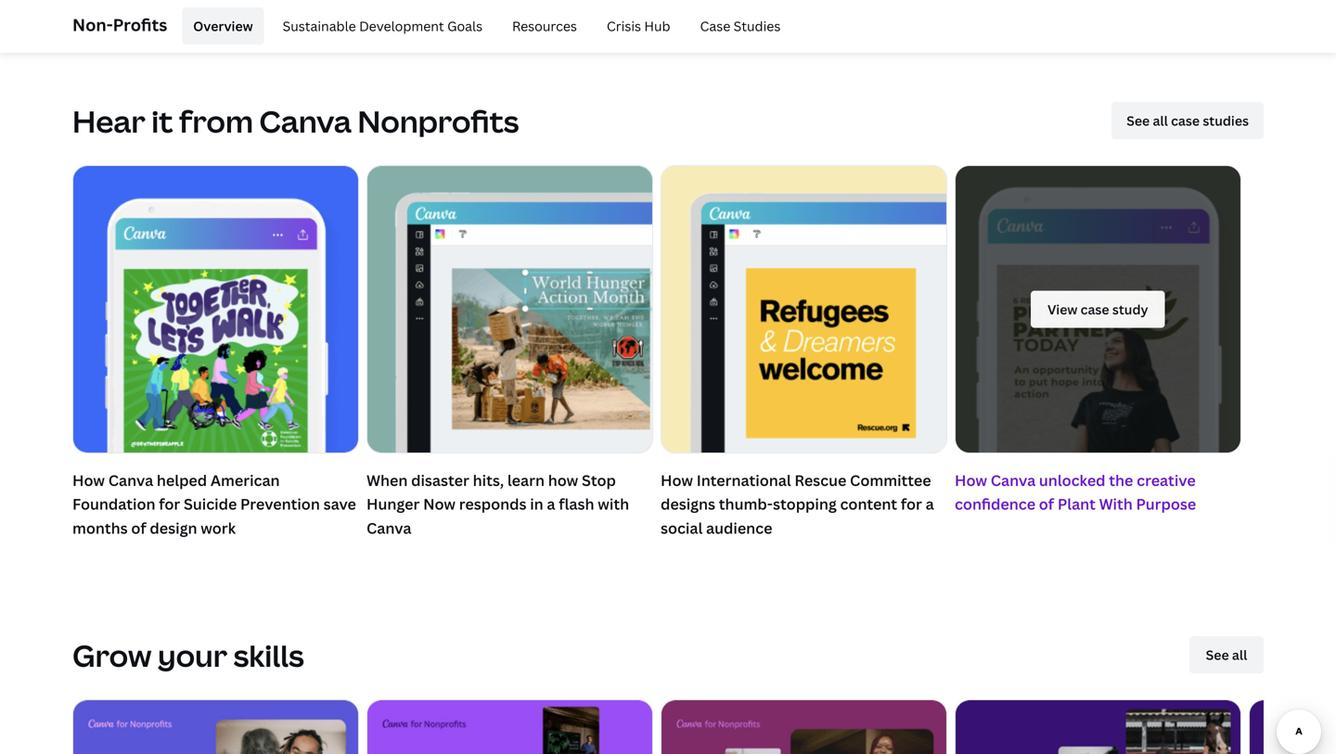 Task type: locate. For each thing, give the bounding box(es) containing it.
of left 'plant'
[[1039, 494, 1054, 514]]

canva
[[259, 101, 352, 142], [108, 470, 153, 490], [991, 470, 1036, 490], [366, 518, 411, 538]]

thumb-
[[719, 494, 773, 514]]

goals
[[447, 17, 483, 35]]

see for hear it from canva nonprofits
[[1127, 112, 1150, 130]]

all
[[1153, 112, 1168, 130], [1232, 646, 1247, 664]]

a right in
[[547, 494, 555, 514]]

audience
[[706, 518, 772, 538]]

with
[[598, 494, 629, 514]]

0 vertical spatial of
[[1039, 494, 1054, 514]]

1 horizontal spatial all
[[1232, 646, 1247, 664]]

studies
[[734, 17, 781, 35]]

with
[[1099, 494, 1133, 514]]

1 vertical spatial of
[[131, 518, 146, 538]]

non-
[[72, 13, 113, 36]]

canva up "foundation"
[[108, 470, 153, 490]]

0 horizontal spatial how
[[72, 470, 105, 490]]

see
[[1127, 112, 1150, 130], [1206, 646, 1229, 664]]

when disaster hits, learn how stop hunger now responds in a flash with canva link
[[366, 165, 653, 544]]

how up "foundation"
[[72, 470, 105, 490]]

case
[[700, 17, 730, 35]]

see all case studies link
[[1112, 102, 1264, 139]]

of down "foundation"
[[131, 518, 146, 538]]

how international rescue committee designs thumb-stopping content for a social audience
[[661, 470, 934, 538]]

how inside how canva unlocked the creative confidence of plant with purpose
[[955, 470, 987, 490]]

2 how from the left
[[661, 470, 693, 490]]

2 for from the left
[[901, 494, 922, 514]]

hits,
[[473, 470, 504, 490]]

0 vertical spatial all
[[1153, 112, 1168, 130]]

development
[[359, 17, 444, 35]]

see all case studies
[[1127, 112, 1249, 130]]

0 vertical spatial see
[[1127, 112, 1150, 130]]

0 horizontal spatial see
[[1127, 112, 1150, 130]]

0 horizontal spatial of
[[131, 518, 146, 538]]

sustainable development goals
[[283, 17, 483, 35]]

when disaster hits, learn how stop hunger now responds in a flash with canva
[[366, 470, 629, 538]]

all for hear it from canva nonprofits
[[1153, 112, 1168, 130]]

stop
[[582, 470, 616, 490]]

crisis hub link
[[596, 7, 682, 45]]

for inside how canva helped american foundation for suicide prevention save months of design work
[[159, 494, 180, 514]]

unlocked
[[1039, 470, 1106, 490]]

american foundation image
[[73, 166, 358, 453]]

1 how from the left
[[72, 470, 105, 490]]

menu bar
[[175, 7, 792, 45]]

committee
[[850, 470, 931, 490]]

of
[[1039, 494, 1054, 514], [131, 518, 146, 538]]

responds
[[459, 494, 527, 514]]

how canva unlocked the creative confidence of plant with purpose link
[[941, 152, 1255, 520]]

1 for from the left
[[159, 494, 180, 514]]

for down committee
[[901, 494, 922, 514]]

case studies link
[[689, 7, 792, 45]]

social
[[661, 518, 703, 538]]

profits
[[113, 13, 167, 36]]

for
[[159, 494, 180, 514], [901, 494, 922, 514]]

a down committee
[[926, 494, 934, 514]]

canva inside how canva unlocked the creative confidence of plant with purpose
[[991, 470, 1036, 490]]

of inside how canva helped american foundation for suicide prevention save months of design work
[[131, 518, 146, 538]]

of inside how canva unlocked the creative confidence of plant with purpose
[[1039, 494, 1054, 514]]

helped
[[157, 470, 207, 490]]

how canva unlocked the creative confidence of plant with purpose
[[955, 470, 1196, 514]]

1 horizontal spatial of
[[1039, 494, 1054, 514]]

see all
[[1206, 646, 1247, 664]]

american
[[211, 470, 280, 490]]

in
[[530, 494, 543, 514]]

0 horizontal spatial a
[[547, 494, 555, 514]]

how for how international rescue committee designs thumb-stopping content for a social audience
[[661, 470, 693, 490]]

learn
[[507, 470, 545, 490]]

how up confidence
[[955, 470, 987, 490]]

canva inside 'when disaster hits, learn how stop hunger now responds in a flash with canva'
[[366, 518, 411, 538]]

skills
[[233, 635, 304, 676]]

3 how from the left
[[955, 470, 987, 490]]

how inside how canva helped american foundation for suicide prevention save months of design work
[[72, 470, 105, 490]]

content
[[840, 494, 897, 514]]

case
[[1171, 112, 1200, 130]]

for up design
[[159, 494, 180, 514]]

suicide
[[184, 494, 237, 514]]

nonprofits
[[358, 101, 519, 142]]

1 horizontal spatial for
[[901, 494, 922, 514]]

0 horizontal spatial for
[[159, 494, 180, 514]]

how up the designs
[[661, 470, 693, 490]]

for inside how international rescue committee designs thumb-stopping content for a social audience
[[901, 494, 922, 514]]

grow your skills
[[72, 635, 304, 676]]

how inside how international rescue committee designs thumb-stopping content for a social audience
[[661, 470, 693, 490]]

canva up confidence
[[991, 470, 1036, 490]]

1 horizontal spatial how
[[661, 470, 693, 490]]

1 horizontal spatial see
[[1206, 646, 1229, 664]]

rescue
[[795, 470, 846, 490]]

1 vertical spatial see
[[1206, 646, 1229, 664]]

2 a from the left
[[926, 494, 934, 514]]

a
[[547, 494, 555, 514], [926, 494, 934, 514]]

canva down hunger
[[366, 518, 411, 538]]

0 horizontal spatial all
[[1153, 112, 1168, 130]]

how canva helped american foundation for suicide prevention save months of design work link
[[72, 165, 359, 544]]

1 a from the left
[[547, 494, 555, 514]]

case studies
[[700, 17, 781, 35]]

how
[[72, 470, 105, 490], [661, 470, 693, 490], [955, 470, 987, 490]]

see for grow your skills
[[1206, 646, 1229, 664]]

from
[[179, 101, 253, 142]]

1 vertical spatial all
[[1232, 646, 1247, 664]]

disaster
[[411, 470, 469, 490]]

2 horizontal spatial how
[[955, 470, 987, 490]]

1 horizontal spatial a
[[926, 494, 934, 514]]



Task type: vqa. For each thing, say whether or not it's contained in the screenshot.
Real estate
no



Task type: describe. For each thing, give the bounding box(es) containing it.
menu bar containing overview
[[175, 7, 792, 45]]

resources link
[[501, 7, 588, 45]]

hunger
[[366, 494, 420, 514]]

hub
[[644, 17, 670, 35]]

months
[[72, 518, 128, 538]]

hear
[[72, 101, 145, 142]]

creative
[[1137, 470, 1196, 490]]

how for how canva helped american foundation for suicide prevention save months of design work
[[72, 470, 105, 490]]

resources
[[512, 17, 577, 35]]

hear it from canva nonprofits
[[72, 101, 519, 142]]

foundation
[[72, 494, 155, 514]]

see all link
[[1189, 636, 1264, 673]]

crisis
[[607, 17, 641, 35]]

the
[[1109, 470, 1133, 490]]

confidence
[[955, 494, 1036, 514]]

canva right from
[[259, 101, 352, 142]]

all for grow your skills
[[1232, 646, 1247, 664]]

non-profits
[[72, 13, 167, 36]]

international rescue committee image
[[662, 166, 946, 453]]

sustainable development goals link
[[272, 7, 494, 45]]

save
[[323, 494, 356, 514]]

prevention
[[240, 494, 320, 514]]

it
[[152, 101, 173, 142]]

studies
[[1203, 112, 1249, 130]]

overview
[[193, 17, 253, 35]]

a inside 'when disaster hits, learn how stop hunger now responds in a flash with canva'
[[547, 494, 555, 514]]

how canva helped american foundation for suicide prevention save months of design work
[[72, 470, 356, 538]]

work
[[201, 518, 236, 538]]

a inside how international rescue committee designs thumb-stopping content for a social audience
[[926, 494, 934, 514]]

your
[[158, 635, 227, 676]]

design
[[150, 518, 197, 538]]

grow
[[72, 635, 152, 676]]

plant foundation image
[[941, 152, 1255, 467]]

now
[[423, 494, 456, 514]]

overview link
[[182, 7, 264, 45]]

canva inside how canva helped american foundation for suicide prevention save months of design work
[[108, 470, 153, 490]]

international
[[697, 470, 791, 490]]

designs
[[661, 494, 715, 514]]

stop hunger now image
[[367, 166, 652, 453]]

flash
[[559, 494, 594, 514]]

plant
[[1058, 494, 1096, 514]]

how for how canva unlocked the creative confidence of plant with purpose
[[955, 470, 987, 490]]

crisis hub
[[607, 17, 670, 35]]

stopping
[[773, 494, 837, 514]]

how international rescue committee designs thumb-stopping content for a social audience link
[[661, 165, 947, 544]]

how
[[548, 470, 578, 490]]

when
[[366, 470, 408, 490]]

sustainable
[[283, 17, 356, 35]]

purpose
[[1136, 494, 1196, 514]]



